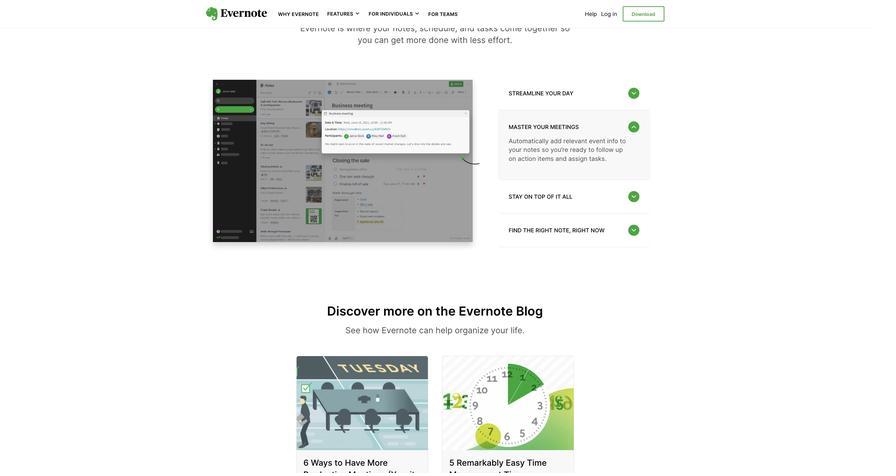 Task type: describe. For each thing, give the bounding box(es) containing it.
help
[[436, 326, 453, 336]]

master
[[509, 124, 532, 131]]

up
[[616, 146, 623, 154]]

automatically add relevant event info to your notes so you're ready to follow up on action items and assign tasks.
[[509, 138, 626, 162]]

find
[[509, 227, 522, 234]]

discover
[[327, 304, 380, 319]]

action
[[518, 155, 536, 162]]

help
[[585, 10, 597, 17]]

it
[[556, 193, 561, 200]]

info
[[607, 138, 618, 145]]

6 ways to have more productive meetings (yes, i link
[[296, 357, 428, 474]]

log in
[[601, 10, 617, 17]]

of
[[547, 193, 555, 200]]

tasks.
[[589, 155, 607, 162]]

streamline your day
[[509, 90, 574, 97]]

to inside 6 ways to have more productive meetings (yes, i
[[335, 459, 343, 469]]

event
[[589, 138, 606, 145]]

2 horizontal spatial to
[[620, 138, 626, 145]]

for teams link
[[428, 10, 458, 17]]

evernote logo image
[[206, 7, 267, 21]]

management
[[450, 470, 502, 474]]

done
[[429, 35, 449, 45]]

with
[[451, 35, 468, 45]]

stay on top of it all
[[509, 193, 573, 200]]

blog image image
[[297, 357, 428, 451]]

see how evernote can help organize your life.
[[346, 326, 525, 336]]

download link
[[623, 6, 665, 22]]

for individuals
[[369, 11, 413, 17]]

effort.
[[488, 35, 513, 45]]

your up automatically
[[533, 124, 549, 131]]

streamline
[[509, 90, 544, 97]]

discover more on the evernote blog
[[327, 304, 543, 319]]

individuals
[[380, 11, 413, 17]]

time
[[527, 459, 547, 469]]

day
[[563, 90, 574, 97]]

top
[[534, 193, 546, 200]]

on inside automatically add relevant event info to your notes so you're ready to follow up on action items and assign tasks.
[[509, 155, 516, 162]]

you're
[[551, 146, 568, 154]]

5 remarkably easy time management tips link
[[442, 357, 574, 474]]

more
[[367, 459, 388, 469]]

easy
[[506, 459, 525, 469]]

2 right from the left
[[573, 227, 590, 234]]

features button
[[327, 10, 360, 17]]

life.
[[511, 326, 525, 336]]

meetings
[[349, 470, 386, 474]]

6
[[304, 459, 309, 469]]

so inside evernote is where your notes, schedule, and tasks come together so you can get more done with less effort.
[[561, 23, 570, 33]]

is
[[338, 23, 344, 33]]

and inside automatically add relevant event info to your notes so you're ready to follow up on action items and assign tasks.
[[556, 155, 567, 162]]

for teams
[[428, 11, 458, 17]]

your inside evernote is where your notes, schedule, and tasks come together so you can get more done with less effort.
[[373, 23, 391, 33]]

in
[[613, 10, 617, 17]]

evernote inside evernote is where your notes, schedule, and tasks come together so you can get more done with less effort.
[[300, 23, 335, 33]]

your left life.
[[491, 326, 509, 336]]



Task type: locate. For each thing, give the bounding box(es) containing it.
find the right note, right now
[[509, 227, 605, 234]]

0 horizontal spatial on
[[418, 304, 433, 319]]

evernote
[[292, 11, 319, 17], [300, 23, 335, 33], [459, 304, 513, 319], [382, 326, 417, 336]]

so
[[561, 23, 570, 33], [542, 146, 549, 154]]

0 horizontal spatial for
[[369, 11, 379, 17]]

0 vertical spatial so
[[561, 23, 570, 33]]

0 horizontal spatial to
[[335, 459, 343, 469]]

ways
[[311, 459, 333, 469]]

1 vertical spatial on
[[524, 193, 533, 200]]

come
[[500, 23, 522, 33]]

evernote up organize
[[459, 304, 513, 319]]

can left get
[[375, 35, 389, 45]]

so inside automatically add relevant event info to your notes so you're ready to follow up on action items and assign tasks.
[[542, 146, 549, 154]]

and up "with"
[[460, 23, 475, 33]]

1 horizontal spatial to
[[589, 146, 595, 154]]

so right together
[[561, 23, 570, 33]]

together
[[525, 23, 558, 33]]

the right find
[[523, 227, 534, 234]]

notes,
[[393, 23, 417, 33]]

see
[[346, 326, 361, 336]]

the up help
[[436, 304, 456, 319]]

evernote right "how"
[[382, 326, 417, 336]]

to down event
[[589, 146, 595, 154]]

remarkably
[[457, 459, 504, 469]]

1 right from the left
[[536, 227, 553, 234]]

where
[[346, 23, 371, 33]]

the
[[523, 227, 534, 234], [436, 304, 456, 319]]

your left day
[[546, 90, 561, 97]]

get
[[391, 35, 404, 45]]

5
[[450, 459, 455, 469]]

less
[[470, 35, 486, 45]]

you
[[358, 35, 372, 45]]

more inside evernote is where your notes, schedule, and tasks come together so you can get more done with less effort.
[[406, 35, 427, 45]]

0 horizontal spatial the
[[436, 304, 456, 319]]

for
[[369, 11, 379, 17], [428, 11, 439, 17]]

blog
[[516, 304, 543, 319]]

why evernote
[[278, 11, 319, 17]]

your
[[373, 23, 391, 33], [546, 90, 561, 97], [533, 124, 549, 131], [509, 146, 522, 154], [491, 326, 509, 336]]

for up schedule,
[[428, 11, 439, 17]]

1 vertical spatial more
[[383, 304, 414, 319]]

on
[[509, 155, 516, 162], [524, 193, 533, 200], [418, 304, 433, 319]]

for individuals button
[[369, 10, 420, 17]]

stay
[[509, 193, 523, 200]]

tips
[[504, 470, 521, 474]]

1 horizontal spatial can
[[419, 326, 434, 336]]

right left note,
[[536, 227, 553, 234]]

to
[[620, 138, 626, 145], [589, 146, 595, 154], [335, 459, 343, 469]]

productive
[[304, 470, 346, 474]]

log in link
[[601, 10, 617, 17]]

why evernote link
[[278, 10, 319, 17]]

evernote is where your notes, schedule, and tasks come together so you can get more done with less effort.
[[300, 23, 570, 45]]

1 horizontal spatial the
[[523, 227, 534, 234]]

0 vertical spatial the
[[523, 227, 534, 234]]

log
[[601, 10, 611, 17]]

to up productive
[[335, 459, 343, 469]]

1 vertical spatial and
[[556, 155, 567, 162]]

0 horizontal spatial so
[[542, 146, 549, 154]]

organize
[[455, 326, 489, 336]]

0 vertical spatial on
[[509, 155, 516, 162]]

your inside automatically add relevant event info to your notes so you're ready to follow up on action items and assign tasks.
[[509, 146, 522, 154]]

schedule,
[[420, 23, 458, 33]]

right
[[536, 227, 553, 234], [573, 227, 590, 234]]

help link
[[585, 10, 597, 17]]

0 vertical spatial can
[[375, 35, 389, 45]]

1 horizontal spatial for
[[428, 11, 439, 17]]

 image
[[206, 65, 484, 259]]

note,
[[554, 227, 571, 234]]

1 vertical spatial the
[[436, 304, 456, 319]]

2 vertical spatial to
[[335, 459, 343, 469]]

how
[[363, 326, 379, 336]]

1 vertical spatial can
[[419, 326, 434, 336]]

now
[[591, 227, 605, 234]]

teams
[[440, 11, 458, 17]]

and down you're
[[556, 155, 567, 162]]

assign
[[569, 155, 588, 162]]

0 vertical spatial to
[[620, 138, 626, 145]]

tasks
[[477, 23, 498, 33]]

0 vertical spatial more
[[406, 35, 427, 45]]

items
[[538, 155, 554, 162]]

(yes,
[[388, 470, 408, 474]]

for for for teams
[[428, 11, 439, 17]]

can left help
[[419, 326, 434, 336]]

follow
[[597, 146, 614, 154]]

for inside button
[[369, 11, 379, 17]]

2 horizontal spatial on
[[524, 193, 533, 200]]

add
[[551, 138, 562, 145]]

blog image image
[[443, 357, 574, 451]]

1 vertical spatial so
[[542, 146, 549, 154]]

master your meetings
[[509, 124, 579, 131]]

for for for individuals
[[369, 11, 379, 17]]

0 vertical spatial and
[[460, 23, 475, 33]]

on up see how evernote can help organize your life.
[[418, 304, 433, 319]]

ready
[[570, 146, 587, 154]]

why
[[278, 11, 291, 17]]

relevant
[[564, 138, 587, 145]]

2 vertical spatial on
[[418, 304, 433, 319]]

features
[[327, 11, 354, 17]]

all
[[563, 193, 573, 200]]

and inside evernote is where your notes, schedule, and tasks come together so you can get more done with less effort.
[[460, 23, 475, 33]]

1 horizontal spatial on
[[509, 155, 516, 162]]

download
[[632, 11, 656, 17]]

1 horizontal spatial right
[[573, 227, 590, 234]]

on left action
[[509, 155, 516, 162]]

meetings
[[550, 124, 579, 131]]

evernote right 'why'
[[292, 11, 319, 17]]

notes
[[524, 146, 540, 154]]

on left top
[[524, 193, 533, 200]]

your down for individuals
[[373, 23, 391, 33]]

automatically
[[509, 138, 549, 145]]

1 horizontal spatial and
[[556, 155, 567, 162]]

can inside evernote is where your notes, schedule, and tasks come together so you can get more done with less effort.
[[375, 35, 389, 45]]

evernote left is
[[300, 23, 335, 33]]

6 ways to have more productive meetings (yes, i
[[304, 459, 415, 474]]

1 vertical spatial to
[[589, 146, 595, 154]]

5 remarkably easy time management tips
[[450, 459, 547, 474]]

right left now
[[573, 227, 590, 234]]

more
[[406, 35, 427, 45], [383, 304, 414, 319]]

0 horizontal spatial right
[[536, 227, 553, 234]]

so up items
[[542, 146, 549, 154]]

for up where
[[369, 11, 379, 17]]

your up action
[[509, 146, 522, 154]]

1 horizontal spatial so
[[561, 23, 570, 33]]

and
[[460, 23, 475, 33], [556, 155, 567, 162]]

to up "up"
[[620, 138, 626, 145]]

have
[[345, 459, 365, 469]]

0 horizontal spatial and
[[460, 23, 475, 33]]

0 horizontal spatial can
[[375, 35, 389, 45]]

can
[[375, 35, 389, 45], [419, 326, 434, 336]]



Task type: vqa. For each thing, say whether or not it's contained in the screenshot.
that
no



